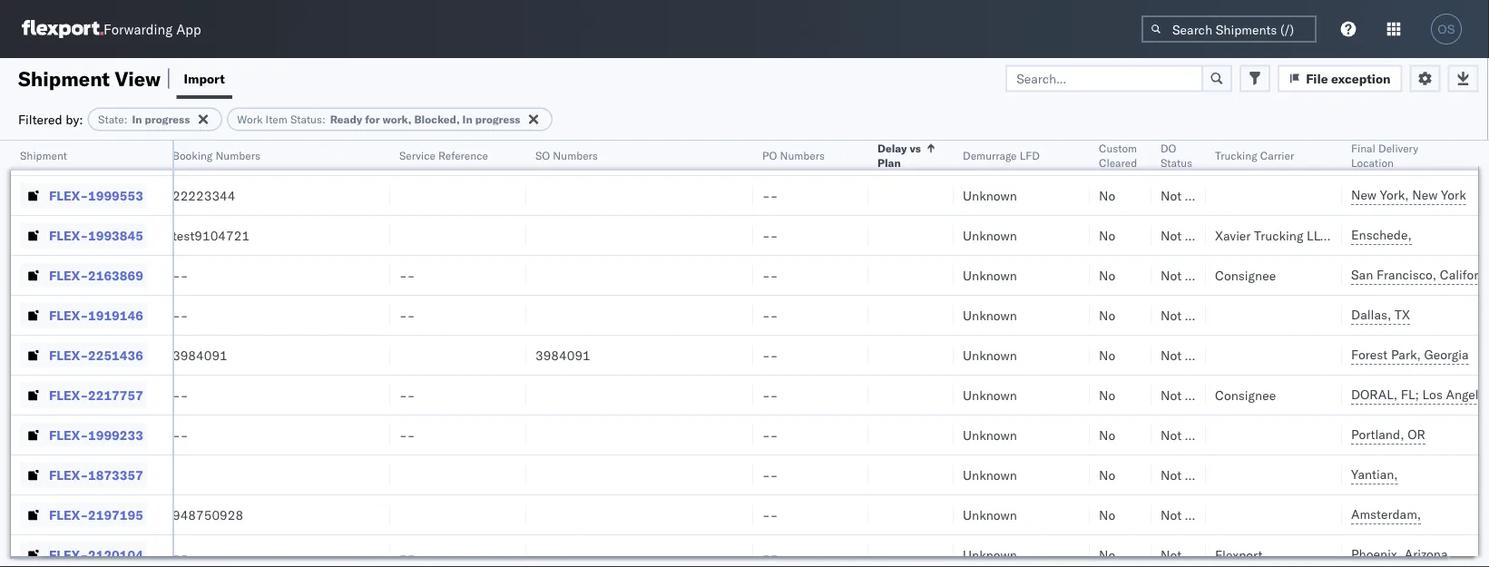 Task type: describe. For each thing, give the bounding box(es) containing it.
xavier
[[1216, 227, 1251, 243]]

12 resize handle column header from the left
[[1457, 141, 1479, 567]]

flex- for 1873357
[[49, 467, 88, 483]]

filtered by:
[[18, 111, 83, 127]]

2 progress from the left
[[475, 113, 521, 126]]

state : in progress
[[98, 113, 190, 126]]

do
[[1161, 141, 1177, 155]]

file exception
[[1306, 70, 1391, 86]]

flex-1753592 button
[[20, 143, 147, 168]]

arizona
[[1405, 546, 1448, 562]]

2 3984091 from the left
[[536, 347, 591, 363]]

la,
[[1352, 147, 1371, 163]]

app
[[176, 20, 201, 38]]

flex-1993845 button
[[20, 223, 147, 248]]

unknown for portland,
[[963, 427, 1018, 443]]

numbers for so numbers
[[553, 148, 598, 162]]

flex-1999233 button
[[20, 423, 147, 448]]

1 in from the left
[[132, 113, 142, 126]]

10 resize handle column header from the left
[[1185, 141, 1206, 567]]

doral, fl; los angeles
[[1352, 387, 1490, 403]]

flex- for 2197195
[[49, 507, 88, 523]]

flex-2197195
[[49, 507, 143, 523]]

dallas, tx
[[1352, 307, 1411, 323]]

2 new from the left
[[1413, 187, 1438, 203]]

unknown for san
[[963, 267, 1018, 283]]

shipment button
[[11, 144, 154, 162]]

flex-2120104 button
[[20, 542, 147, 567]]

numbers for booking numbers
[[216, 148, 260, 162]]

booking numbers button
[[163, 144, 372, 162]]

final delivery location
[[1352, 141, 1419, 169]]

not for forest
[[1161, 347, 1182, 363]]

test9104721
[[172, 227, 250, 243]]

sent for doral,
[[1185, 387, 1212, 403]]

flex-2163869 button
[[20, 263, 147, 288]]

flex-1999233
[[49, 427, 143, 443]]

flex- for 2251436
[[49, 347, 88, 363]]

3 sent from the top
[[1185, 227, 1212, 243]]

not sent for la,
[[1161, 148, 1212, 163]]

0 horizontal spatial status
[[290, 113, 322, 126]]

2 : from the left
[[322, 113, 326, 126]]

work
[[237, 113, 263, 126]]

shipment for shipment
[[20, 148, 67, 162]]

by:
[[66, 111, 83, 127]]

work,
[[383, 113, 412, 126]]

9 unknown from the top
[[963, 467, 1018, 483]]

unknown for new
[[963, 187, 1018, 203]]

flex-1753592
[[49, 148, 143, 163]]

1873357
[[88, 467, 143, 483]]

6 resize handle column header from the left
[[847, 141, 869, 567]]

york,
[[1381, 187, 1410, 203]]

lfd
[[1020, 148, 1040, 162]]

numbers for po numbers
[[780, 148, 825, 162]]

amsterdam,
[[1352, 507, 1422, 522]]

2217757
[[88, 387, 143, 403]]

1 progress from the left
[[145, 113, 190, 126]]

portland, or
[[1352, 427, 1426, 443]]

blocked,
[[414, 113, 460, 126]]

trucking carrier
[[1216, 148, 1295, 162]]

not sent for doral,
[[1161, 387, 1212, 403]]

flex- for 2163869
[[49, 267, 88, 283]]

sent for new
[[1185, 187, 1212, 203]]

flex- for 1993845
[[49, 227, 88, 243]]

1999233
[[88, 427, 143, 443]]

flex-2251436 button
[[20, 343, 147, 368]]

shipment view
[[18, 66, 161, 91]]

sent for la,
[[1185, 148, 1212, 163]]

not sent for phoenix,
[[1161, 547, 1212, 563]]

flex-1919146 button
[[20, 303, 147, 328]]

view
[[115, 66, 161, 91]]

not sent for new
[[1161, 187, 1212, 203]]

1 new from the left
[[1352, 187, 1377, 203]]

no for new
[[1099, 187, 1116, 203]]

9 sent from the top
[[1185, 467, 1212, 483]]

2 resize handle column header from the left
[[151, 141, 172, 567]]

not sent for forest
[[1161, 347, 1212, 363]]

flex-2217757
[[49, 387, 143, 403]]

exception
[[1332, 70, 1391, 86]]

forwarding app link
[[22, 20, 201, 38]]

flex-2217757 button
[[20, 383, 147, 408]]

not for dallas,
[[1161, 307, 1182, 323]]

import
[[184, 70, 225, 86]]

1993845
[[88, 227, 143, 243]]

flex- for 2217757
[[49, 387, 88, 403]]

vs
[[910, 141, 921, 155]]

los
[[1423, 387, 1443, 403]]

no for forest
[[1099, 347, 1116, 363]]

0 vertical spatial trucking
[[1216, 148, 1258, 162]]

2 in from the left
[[463, 113, 473, 126]]

2163869
[[88, 267, 143, 283]]

flex-1993845
[[49, 227, 143, 243]]

10 sent from the top
[[1185, 507, 1212, 523]]

llc
[[1307, 227, 1330, 243]]

or
[[1408, 427, 1426, 443]]

delay
[[878, 141, 907, 155]]

flex- for 1753592
[[49, 148, 88, 163]]

delay vs plan
[[878, 141, 921, 169]]

san
[[1352, 267, 1374, 283]]

so
[[536, 148, 550, 162]]

flex-1919146
[[49, 307, 143, 323]]

2197195
[[88, 507, 143, 523]]

1 resize handle column header from the left
[[142, 141, 163, 567]]

not for doral,
[[1161, 387, 1182, 403]]

10 unknown from the top
[[963, 507, 1018, 523]]

delay vs plan button
[[869, 137, 936, 170]]

3 not from the top
[[1161, 227, 1182, 243]]

not for new
[[1161, 187, 1182, 203]]

4 resize handle column header from the left
[[505, 141, 527, 567]]

forest park, georgia
[[1352, 347, 1469, 363]]

dallas,
[[1352, 307, 1392, 323]]

2120104
[[88, 547, 143, 563]]

3 resize handle column header from the left
[[369, 141, 390, 567]]

demurrage lfd button
[[954, 144, 1072, 162]]

unknown for doral,
[[963, 387, 1018, 403]]

final
[[1352, 141, 1376, 155]]

9 resize handle column header from the left
[[1130, 141, 1152, 567]]

flex- for 1999553
[[49, 187, 88, 203]]

no for la,
[[1099, 148, 1116, 163]]

booking
[[172, 148, 213, 162]]

work item status : ready for work, blocked, in progress
[[237, 113, 521, 126]]

flex-1999553 button
[[20, 183, 147, 208]]



Task type: vqa. For each thing, say whether or not it's contained in the screenshot.


Task type: locate. For each thing, give the bounding box(es) containing it.
6 unknown from the top
[[963, 347, 1018, 363]]

10 not sent from the top
[[1161, 507, 1212, 523]]

3 flex- from the top
[[49, 227, 88, 243]]

3 unknown from the top
[[963, 227, 1018, 243]]

flex- inside flex-1873357 button
[[49, 467, 88, 483]]

trucking left 'carrier'
[[1216, 148, 1258, 162]]

unknown for dallas,
[[963, 307, 1018, 323]]

phoenix,
[[1352, 546, 1402, 562]]

0 horizontal spatial :
[[124, 113, 127, 126]]

numbers right po
[[780, 148, 825, 162]]

0 horizontal spatial numbers
[[216, 148, 260, 162]]

flex- for 2120104
[[49, 547, 88, 563]]

7 flex- from the top
[[49, 387, 88, 403]]

shipment for shipment view
[[18, 66, 110, 91]]

unknown for la,
[[963, 148, 1018, 163]]

1 sent from the top
[[1185, 148, 1212, 163]]

enschede,
[[1352, 227, 1412, 243]]

11 sent from the top
[[1185, 547, 1212, 563]]

flex- down flex-2251436 button
[[49, 387, 88, 403]]

demurrage lfd
[[963, 148, 1040, 162]]

1 horizontal spatial 3984091
[[536, 347, 591, 363]]

no for dallas,
[[1099, 307, 1116, 323]]

8 unknown from the top
[[963, 427, 1018, 443]]

no for phoenix,
[[1099, 547, 1116, 563]]

1919146
[[88, 307, 143, 323]]

(test)
[[1333, 227, 1371, 243]]

1 vertical spatial consignee
[[1216, 387, 1276, 403]]

import button
[[177, 58, 232, 99]]

ready
[[330, 113, 362, 126]]

san francisco, californi
[[1352, 267, 1490, 283]]

8 resize handle column header from the left
[[1068, 141, 1090, 567]]

6 sent from the top
[[1185, 347, 1212, 363]]

8 not from the top
[[1161, 427, 1182, 443]]

flex- inside flex-2217757 button
[[49, 387, 88, 403]]

consignee
[[1216, 267, 1276, 283], [1216, 387, 1276, 403]]

numbers
[[216, 148, 260, 162], [553, 148, 598, 162], [780, 148, 825, 162]]

flex- inside flex-2163869 button
[[49, 267, 88, 283]]

4 not sent from the top
[[1161, 267, 1212, 283]]

8 no from the top
[[1099, 427, 1116, 443]]

2 consignee from the top
[[1216, 387, 1276, 403]]

angeles
[[1447, 387, 1490, 403]]

1 no from the top
[[1099, 148, 1116, 163]]

7 resize handle column header from the left
[[932, 141, 954, 567]]

progress up reference
[[475, 113, 521, 126]]

5 flex- from the top
[[49, 307, 88, 323]]

flexport. image
[[22, 20, 103, 38]]

progress
[[145, 113, 190, 126], [475, 113, 521, 126]]

flex-1873357 button
[[20, 463, 147, 488]]

-
[[763, 148, 770, 163], [770, 148, 778, 163], [763, 187, 770, 203], [770, 187, 778, 203], [763, 227, 770, 243], [770, 227, 778, 243], [172, 267, 180, 283], [180, 267, 188, 283], [399, 267, 407, 283], [407, 267, 415, 283], [763, 267, 770, 283], [770, 267, 778, 283], [172, 307, 180, 323], [180, 307, 188, 323], [399, 307, 407, 323], [407, 307, 415, 323], [763, 307, 770, 323], [770, 307, 778, 323], [763, 347, 770, 363], [770, 347, 778, 363], [172, 387, 180, 403], [180, 387, 188, 403], [399, 387, 407, 403], [407, 387, 415, 403], [763, 387, 770, 403], [770, 387, 778, 403], [172, 427, 180, 443], [180, 427, 188, 443], [399, 427, 407, 443], [407, 427, 415, 443], [763, 427, 770, 443], [770, 427, 778, 443], [763, 467, 770, 483], [770, 467, 778, 483], [763, 507, 770, 523], [770, 507, 778, 523], [172, 547, 180, 563], [180, 547, 188, 563], [399, 547, 407, 563], [407, 547, 415, 563], [763, 547, 770, 563], [770, 547, 778, 563]]

1 horizontal spatial new
[[1413, 187, 1438, 203]]

2 unknown from the top
[[963, 187, 1018, 203]]

shipment down filtered
[[20, 148, 67, 162]]

shipment
[[18, 66, 110, 91], [20, 148, 67, 162]]

4 flex- from the top
[[49, 267, 88, 283]]

flex- down flex-1753592 'button'
[[49, 187, 88, 203]]

state
[[98, 113, 124, 126]]

5 unknown from the top
[[963, 307, 1018, 323]]

not for portland,
[[1161, 427, 1182, 443]]

Search Shipments (/) text field
[[1142, 15, 1317, 43]]

5 no from the top
[[1099, 307, 1116, 323]]

11 unknown from the top
[[963, 547, 1018, 563]]

flex- for 1999233
[[49, 427, 88, 443]]

5 resize handle column header from the left
[[732, 141, 753, 567]]

4 sent from the top
[[1185, 267, 1212, 283]]

0 vertical spatial shipment
[[18, 66, 110, 91]]

status
[[290, 113, 322, 126], [1161, 156, 1193, 169]]

34918044
[[172, 148, 236, 163]]

11 flex- from the top
[[49, 547, 88, 563]]

11 no from the top
[[1099, 547, 1116, 563]]

7 not from the top
[[1161, 387, 1182, 403]]

po
[[763, 148, 777, 162]]

californi
[[1441, 267, 1490, 283]]

not sent for portland,
[[1161, 427, 1212, 443]]

flex- down flex-2217757 button
[[49, 427, 88, 443]]

numbers right so
[[553, 148, 598, 162]]

progress up booking
[[145, 113, 190, 126]]

5 not sent from the top
[[1161, 307, 1212, 323]]

11 not sent from the top
[[1161, 547, 1212, 563]]

1 not sent from the top
[[1161, 148, 1212, 163]]

resize handle column header
[[142, 141, 163, 567], [151, 141, 172, 567], [369, 141, 390, 567], [505, 141, 527, 567], [732, 141, 753, 567], [847, 141, 869, 567], [932, 141, 954, 567], [1068, 141, 1090, 567], [1130, 141, 1152, 567], [1185, 141, 1206, 567], [1321, 141, 1343, 567], [1457, 141, 1479, 567]]

flex- down flex-1993845 button
[[49, 267, 88, 283]]

portland,
[[1352, 427, 1405, 443]]

flex- for 1919146
[[49, 307, 88, 323]]

9 no from the top
[[1099, 467, 1116, 483]]

flex- inside flex-1753592 'button'
[[49, 148, 88, 163]]

1999553
[[88, 187, 143, 203]]

carrier
[[1261, 148, 1295, 162]]

2 not from the top
[[1161, 187, 1182, 203]]

8 flex- from the top
[[49, 427, 88, 443]]

consignee for doral, fl; los angeles
[[1216, 387, 1276, 403]]

phoenix, arizona
[[1352, 546, 1448, 562]]

file
[[1306, 70, 1329, 86]]

new left york
[[1413, 187, 1438, 203]]

--
[[763, 148, 778, 163], [763, 187, 778, 203], [763, 227, 778, 243], [172, 267, 188, 283], [399, 267, 415, 283], [763, 267, 778, 283], [172, 307, 188, 323], [399, 307, 415, 323], [763, 307, 778, 323], [763, 347, 778, 363], [172, 387, 188, 403], [399, 387, 415, 403], [763, 387, 778, 403], [172, 427, 188, 443], [399, 427, 415, 443], [763, 427, 778, 443], [763, 467, 778, 483], [763, 507, 778, 523], [172, 547, 188, 563], [399, 547, 415, 563], [763, 547, 778, 563]]

flex- inside button
[[49, 187, 88, 203]]

0 vertical spatial consignee
[[1216, 267, 1276, 283]]

numbers inside button
[[216, 148, 260, 162]]

cleared
[[1099, 156, 1138, 169]]

2 horizontal spatial numbers
[[780, 148, 825, 162]]

flex- down 'flex-2197195' button
[[49, 547, 88, 563]]

1 horizontal spatial numbers
[[553, 148, 598, 162]]

1 numbers from the left
[[216, 148, 260, 162]]

not sent for san
[[1161, 267, 1212, 283]]

0 horizontal spatial new
[[1352, 187, 1377, 203]]

custom cleared
[[1099, 141, 1138, 169]]

flex- down the flex-1999553 button
[[49, 227, 88, 243]]

1 horizontal spatial in
[[463, 113, 473, 126]]

7 sent from the top
[[1185, 387, 1212, 403]]

consignee for san francisco, californi
[[1216, 267, 1276, 283]]

trucking left llc
[[1255, 227, 1304, 243]]

sent for dallas,
[[1185, 307, 1212, 323]]

sent for forest
[[1185, 347, 1212, 363]]

flex- inside 'flex-2197195' button
[[49, 507, 88, 523]]

1 vertical spatial trucking
[[1255, 227, 1304, 243]]

os button
[[1426, 8, 1468, 50]]

booking numbers
[[172, 148, 260, 162]]

delivery
[[1379, 141, 1419, 155]]

1 flex- from the top
[[49, 148, 88, 163]]

10 no from the top
[[1099, 507, 1116, 523]]

flex- down "flex-1999233" button
[[49, 467, 88, 483]]

9 flex- from the top
[[49, 467, 88, 483]]

york
[[1442, 187, 1467, 203]]

flex- down flex-1873357 button
[[49, 507, 88, 523]]

948750928
[[172, 507, 243, 523]]

5 not from the top
[[1161, 307, 1182, 323]]

for
[[365, 113, 380, 126]]

6 no from the top
[[1099, 347, 1116, 363]]

6 not from the top
[[1161, 347, 1182, 363]]

4 not from the top
[[1161, 267, 1182, 283]]

service reference button
[[390, 144, 508, 162]]

no for san
[[1099, 267, 1116, 283]]

1 horizontal spatial progress
[[475, 113, 521, 126]]

4 no from the top
[[1099, 267, 1116, 283]]

new left york,
[[1352, 187, 1377, 203]]

shipment inside shipment button
[[20, 148, 67, 162]]

unknown for phoenix,
[[963, 547, 1018, 563]]

plan
[[878, 156, 901, 169]]

california
[[1375, 147, 1431, 163]]

11 resize handle column header from the left
[[1321, 141, 1343, 567]]

1 consignee from the top
[[1216, 267, 1276, 283]]

new york, new york
[[1352, 187, 1467, 203]]

not for san
[[1161, 267, 1182, 283]]

0 horizontal spatial 3984091
[[172, 347, 228, 363]]

flex- down flex-2163869 button
[[49, 307, 88, 323]]

1 : from the left
[[124, 113, 127, 126]]

9 not sent from the top
[[1161, 467, 1212, 483]]

1 horizontal spatial :
[[322, 113, 326, 126]]

flex- inside flex-2251436 button
[[49, 347, 88, 363]]

not sent for dallas,
[[1161, 307, 1212, 323]]

xavier trucking llc (test)
[[1216, 227, 1371, 243]]

final delivery location button
[[1343, 137, 1461, 170]]

no for portland,
[[1099, 427, 1116, 443]]

1 vertical spatial status
[[1161, 156, 1193, 169]]

georgia
[[1425, 347, 1469, 363]]

tx
[[1395, 307, 1411, 323]]

francisco,
[[1377, 267, 1437, 283]]

no for doral,
[[1099, 387, 1116, 403]]

flex-2251436
[[49, 347, 143, 363]]

la, california
[[1352, 147, 1431, 163]]

numbers down work
[[216, 148, 260, 162]]

11 not from the top
[[1161, 547, 1182, 563]]

park,
[[1392, 347, 1421, 363]]

3 not sent from the top
[[1161, 227, 1212, 243]]

8 not sent from the top
[[1161, 427, 1212, 443]]

sent for portland,
[[1185, 427, 1212, 443]]

0 vertical spatial status
[[290, 113, 322, 126]]

forwarding app
[[103, 20, 201, 38]]

unknown for forest
[[963, 347, 1018, 363]]

9 not from the top
[[1161, 467, 1182, 483]]

new
[[1352, 187, 1377, 203], [1413, 187, 1438, 203]]

8 sent from the top
[[1185, 427, 1212, 443]]

10 flex- from the top
[[49, 507, 88, 523]]

service
[[399, 148, 436, 162]]

2 numbers from the left
[[553, 148, 598, 162]]

flex- down by:
[[49, 148, 88, 163]]

demurrage
[[963, 148, 1017, 162]]

2 flex- from the top
[[49, 187, 88, 203]]

so numbers
[[536, 148, 598, 162]]

1 vertical spatial shipment
[[20, 148, 67, 162]]

not for la,
[[1161, 148, 1182, 163]]

2 not sent from the top
[[1161, 187, 1212, 203]]

flex- down flex-1919146 button
[[49, 347, 88, 363]]

sent for phoenix,
[[1185, 547, 1212, 563]]

3 no from the top
[[1099, 227, 1116, 243]]

unknown
[[963, 148, 1018, 163], [963, 187, 1018, 203], [963, 227, 1018, 243], [963, 267, 1018, 283], [963, 307, 1018, 323], [963, 347, 1018, 363], [963, 387, 1018, 403], [963, 427, 1018, 443], [963, 467, 1018, 483], [963, 507, 1018, 523], [963, 547, 1018, 563]]

Search... text field
[[1006, 65, 1204, 92]]

2251436
[[88, 347, 143, 363]]

7 unknown from the top
[[963, 387, 1018, 403]]

2 sent from the top
[[1185, 187, 1212, 203]]

flex- inside flex-1919146 button
[[49, 307, 88, 323]]

7 not sent from the top
[[1161, 387, 1212, 403]]

flexport
[[1216, 547, 1263, 563]]

1 horizontal spatial status
[[1161, 156, 1193, 169]]

6 flex- from the top
[[49, 347, 88, 363]]

flex-1999553
[[49, 187, 143, 203]]

10 not from the top
[[1161, 507, 1182, 523]]

1 not from the top
[[1161, 148, 1182, 163]]

in
[[132, 113, 142, 126], [463, 113, 473, 126]]

yantian,
[[1352, 467, 1399, 482]]

3 numbers from the left
[[780, 148, 825, 162]]

22223344
[[172, 187, 236, 203]]

do status
[[1161, 141, 1193, 169]]

status right item
[[290, 113, 322, 126]]

2 no from the top
[[1099, 187, 1116, 203]]

0 horizontal spatial progress
[[145, 113, 190, 126]]

not sent
[[1161, 148, 1212, 163], [1161, 187, 1212, 203], [1161, 227, 1212, 243], [1161, 267, 1212, 283], [1161, 307, 1212, 323], [1161, 347, 1212, 363], [1161, 387, 1212, 403], [1161, 427, 1212, 443], [1161, 467, 1212, 483], [1161, 507, 1212, 523], [1161, 547, 1212, 563]]

4 unknown from the top
[[963, 267, 1018, 283]]

status down do
[[1161, 156, 1193, 169]]

9830948
[[536, 148, 591, 163]]

not for phoenix,
[[1161, 547, 1182, 563]]

6 not sent from the top
[[1161, 347, 1212, 363]]

fl;
[[1401, 387, 1420, 403]]

flex- inside flex-2120104 button
[[49, 547, 88, 563]]

flex- inside "flex-1999233" button
[[49, 427, 88, 443]]

7 no from the top
[[1099, 387, 1116, 403]]

0 horizontal spatial in
[[132, 113, 142, 126]]

flex-2120104
[[49, 547, 143, 563]]

:
[[124, 113, 127, 126], [322, 113, 326, 126]]

in right "blocked,"
[[463, 113, 473, 126]]

1 3984091 from the left
[[172, 347, 228, 363]]

reference
[[439, 148, 488, 162]]

sent for san
[[1185, 267, 1212, 283]]

flex- inside flex-1993845 button
[[49, 227, 88, 243]]

flex-2197195 button
[[20, 502, 147, 528]]

5 sent from the top
[[1185, 307, 1212, 323]]

1 unknown from the top
[[963, 148, 1018, 163]]

location
[[1352, 156, 1394, 169]]

: up "1753592"
[[124, 113, 127, 126]]

shipment up by:
[[18, 66, 110, 91]]

: left ready
[[322, 113, 326, 126]]

no
[[1099, 148, 1116, 163], [1099, 187, 1116, 203], [1099, 227, 1116, 243], [1099, 267, 1116, 283], [1099, 307, 1116, 323], [1099, 347, 1116, 363], [1099, 387, 1116, 403], [1099, 427, 1116, 443], [1099, 467, 1116, 483], [1099, 507, 1116, 523], [1099, 547, 1116, 563]]

doral,
[[1352, 387, 1398, 403]]

in right state
[[132, 113, 142, 126]]



